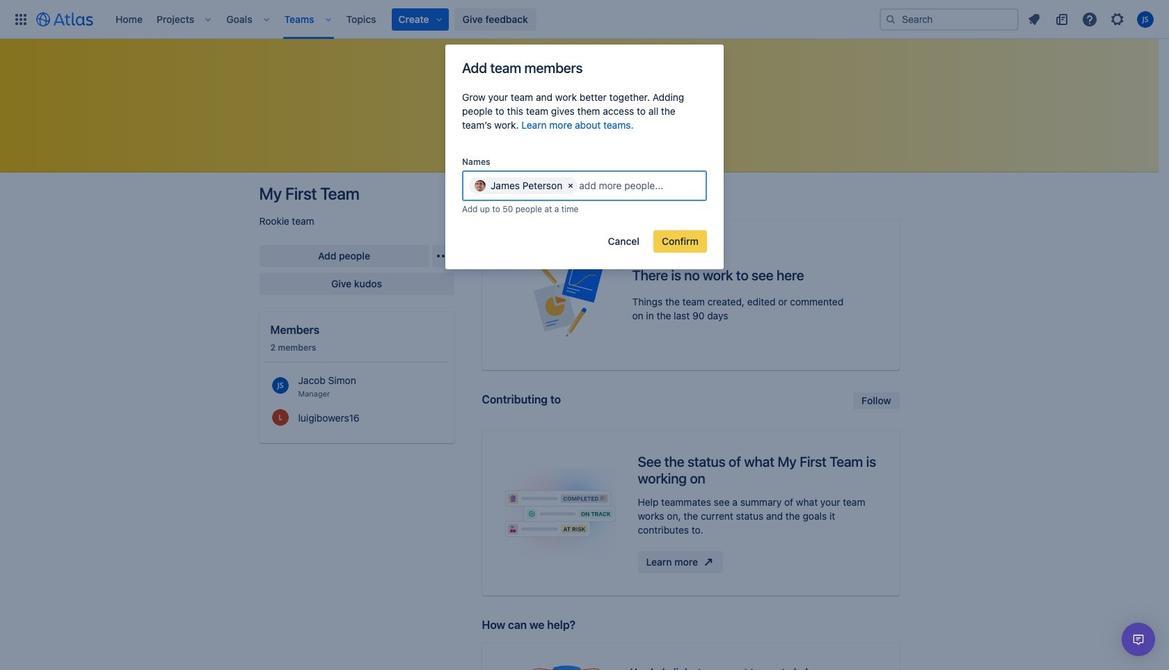 Task type: vqa. For each thing, say whether or not it's contained in the screenshot.
bottom confluence image
no



Task type: describe. For each thing, give the bounding box(es) containing it.
clear image
[[566, 180, 577, 192]]

search image
[[886, 14, 897, 25]]

add more people... text field
[[580, 179, 665, 193]]

open intercom messenger image
[[1131, 632, 1148, 648]]



Task type: locate. For each thing, give the bounding box(es) containing it.
help image
[[1082, 11, 1099, 28]]

top element
[[8, 0, 880, 39]]

Search field
[[880, 8, 1019, 30]]

dialog
[[446, 45, 724, 269]]

banner
[[0, 0, 1170, 39]]



